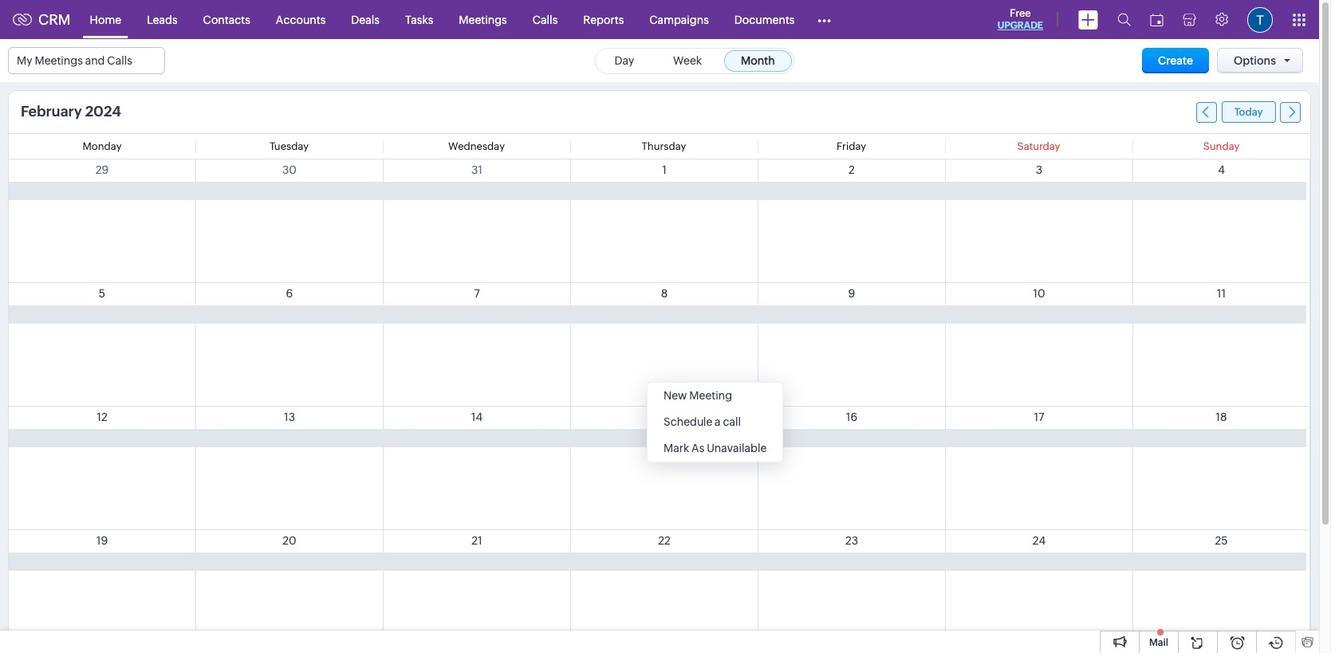 Task type: describe. For each thing, give the bounding box(es) containing it.
meeting
[[690, 389, 732, 402]]

month link
[[724, 50, 792, 71]]

15
[[659, 411, 670, 424]]

week
[[673, 54, 702, 67]]

wednesday
[[448, 140, 505, 152]]

20
[[283, 535, 297, 547]]

options
[[1234, 54, 1277, 67]]

saturday
[[1018, 140, 1061, 152]]

schedule a call link
[[648, 409, 783, 436]]

mark as unavailable
[[664, 442, 767, 455]]

mark as unavailable link
[[648, 436, 783, 462]]

home link
[[77, 0, 134, 39]]

schedule a call
[[664, 416, 741, 428]]

tasks
[[405, 13, 433, 26]]

10
[[1033, 287, 1046, 300]]

25
[[1215, 535, 1228, 547]]

meetings link
[[446, 0, 520, 39]]

profile element
[[1238, 0, 1283, 39]]

my meetings and calls
[[17, 54, 132, 67]]

8
[[661, 287, 668, 300]]

leads link
[[134, 0, 190, 39]]

free
[[1010, 7, 1031, 19]]

mark
[[664, 442, 690, 455]]

schedule
[[664, 416, 713, 428]]

day
[[615, 54, 634, 67]]

reports
[[583, 13, 624, 26]]

call
[[723, 416, 741, 428]]

create menu image
[[1079, 10, 1099, 29]]

new
[[664, 389, 687, 402]]

calls link
[[520, 0, 571, 39]]

home
[[90, 13, 121, 26]]

unavailable
[[707, 442, 767, 455]]

search image
[[1118, 13, 1131, 26]]

search element
[[1108, 0, 1141, 39]]

campaigns link
[[637, 0, 722, 39]]

mail
[[1150, 637, 1169, 649]]

6
[[286, 287, 293, 300]]

crm
[[38, 11, 71, 28]]

leads
[[147, 13, 178, 26]]

9
[[849, 287, 856, 300]]

today link
[[1222, 101, 1276, 123]]

2024
[[85, 103, 121, 120]]

22
[[658, 535, 671, 547]]

crm link
[[13, 11, 71, 28]]

1
[[662, 164, 667, 176]]

4
[[1218, 164, 1225, 176]]

tuesday
[[270, 140, 309, 152]]

create
[[1159, 54, 1194, 67]]

deals
[[351, 13, 380, 26]]

5
[[99, 287, 105, 300]]

0 horizontal spatial calls
[[107, 54, 132, 67]]

1 horizontal spatial meetings
[[459, 13, 507, 26]]



Task type: vqa. For each thing, say whether or not it's contained in the screenshot.
Schedule A Call link
yes



Task type: locate. For each thing, give the bounding box(es) containing it.
1 horizontal spatial calls
[[533, 13, 558, 26]]

upgrade
[[998, 20, 1044, 31]]

Other Modules field
[[808, 7, 842, 32]]

february 2024
[[21, 103, 121, 120]]

0 vertical spatial calls
[[533, 13, 558, 26]]

profile image
[[1248, 7, 1273, 32]]

calls
[[533, 13, 558, 26], [107, 54, 132, 67]]

month
[[741, 54, 775, 67]]

21
[[472, 535, 483, 547]]

2
[[849, 164, 855, 176]]

16
[[846, 411, 858, 424]]

19
[[96, 535, 108, 547]]

my
[[17, 54, 32, 67]]

31
[[472, 164, 483, 176]]

14
[[471, 411, 483, 424]]

campaigns
[[650, 13, 709, 26]]

reports link
[[571, 0, 637, 39]]

create menu element
[[1069, 0, 1108, 39]]

accounts
[[276, 13, 326, 26]]

13
[[284, 411, 295, 424]]

contacts link
[[190, 0, 263, 39]]

11
[[1217, 287, 1226, 300]]

thursday
[[642, 140, 686, 152]]

contacts
[[203, 13, 250, 26]]

30
[[282, 164, 297, 176]]

24
[[1033, 535, 1046, 547]]

week link
[[657, 50, 719, 71]]

0 horizontal spatial meetings
[[35, 54, 83, 67]]

0 vertical spatial meetings
[[459, 13, 507, 26]]

23
[[846, 535, 859, 547]]

meetings right my
[[35, 54, 83, 67]]

tasks link
[[392, 0, 446, 39]]

1 vertical spatial meetings
[[35, 54, 83, 67]]

new meeting
[[664, 389, 732, 402]]

a
[[715, 416, 721, 428]]

3
[[1036, 164, 1043, 176]]

accounts link
[[263, 0, 339, 39]]

17
[[1034, 411, 1045, 424]]

calls right and in the left top of the page
[[107, 54, 132, 67]]

29
[[95, 164, 109, 176]]

sunday
[[1204, 140, 1240, 152]]

free upgrade
[[998, 7, 1044, 31]]

calendar image
[[1150, 13, 1164, 26]]

meetings left calls link
[[459, 13, 507, 26]]

meetings
[[459, 13, 507, 26], [35, 54, 83, 67]]

documents link
[[722, 0, 808, 39]]

7
[[474, 287, 480, 300]]

deals link
[[339, 0, 392, 39]]

february
[[21, 103, 82, 120]]

monday
[[83, 140, 122, 152]]

new meeting link
[[648, 383, 783, 409]]

and
[[85, 54, 105, 67]]

calls left reports link
[[533, 13, 558, 26]]

friday
[[837, 140, 867, 152]]

18
[[1216, 411, 1228, 424]]

today
[[1235, 106, 1263, 118]]

1 vertical spatial calls
[[107, 54, 132, 67]]

as
[[692, 442, 705, 455]]

documents
[[735, 13, 795, 26]]

12
[[97, 411, 108, 424]]

day link
[[598, 50, 651, 71]]



